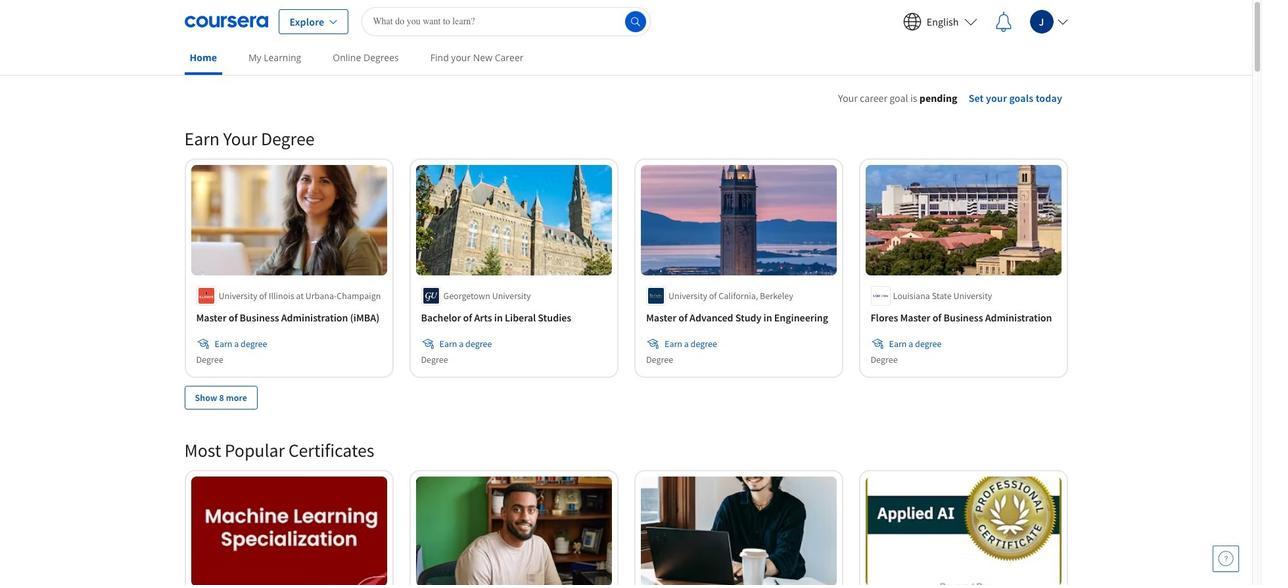 Task type: locate. For each thing, give the bounding box(es) containing it.
None search field
[[362, 7, 651, 36]]

help center image
[[1218, 551, 1234, 567]]

region
[[783, 108, 1210, 239]]

coursera image
[[184, 11, 268, 32]]

most popular certificates collection element
[[177, 417, 1076, 585]]



Task type: vqa. For each thing, say whether or not it's contained in the screenshot.
financial
no



Task type: describe. For each thing, give the bounding box(es) containing it.
What do you want to learn? text field
[[362, 7, 651, 36]]

earn your degree collection element
[[177, 106, 1076, 430]]



